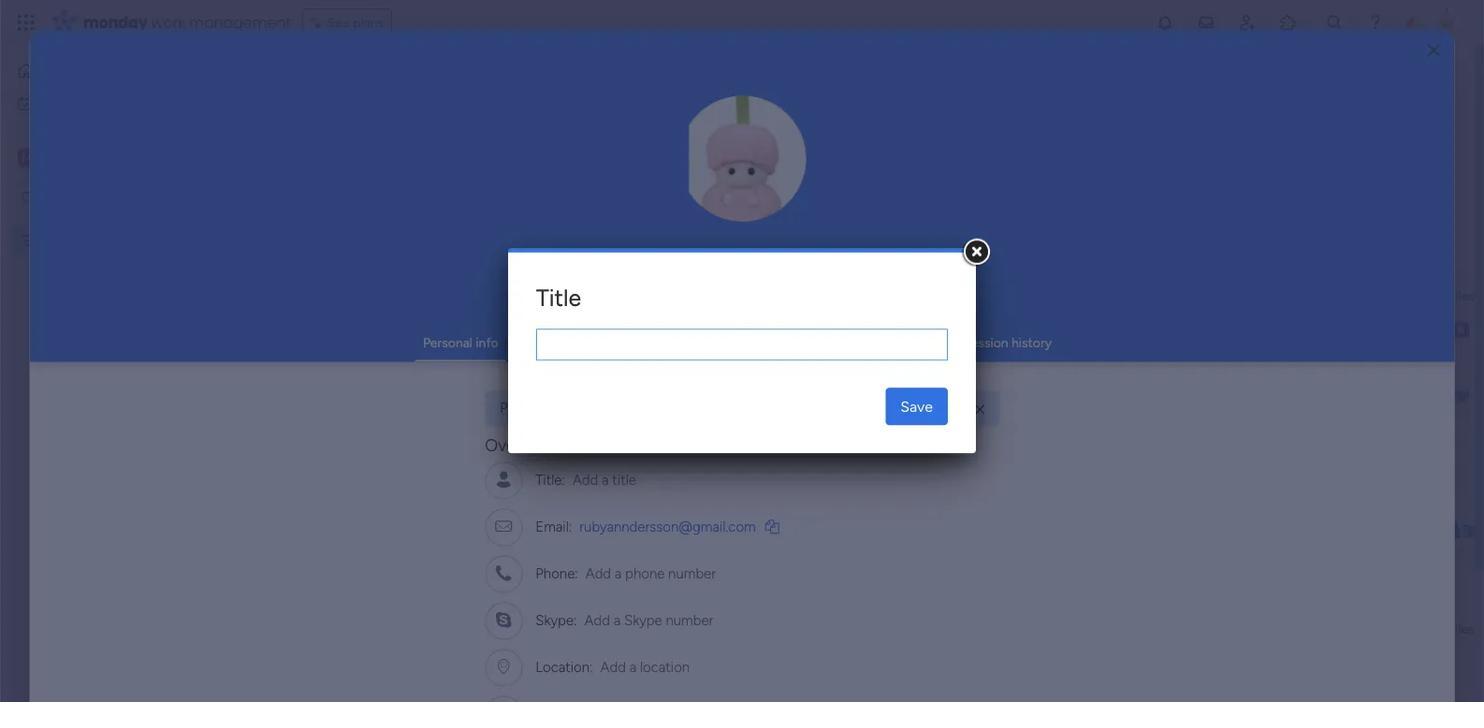 Task type: describe. For each thing, give the bounding box(es) containing it.
help image
[[1367, 13, 1385, 32]]

and for language and region
[[776, 335, 798, 351]]

title: add a title
[[535, 471, 636, 488]]

history
[[1012, 335, 1052, 351]]

plans
[[353, 15, 384, 30]]

see plans button
[[302, 8, 392, 37]]

status
[[575, 335, 611, 351]]

files for 1st the files field
[[1448, 287, 1475, 303]]

region
[[801, 335, 838, 351]]

and for plan and execute a launch event
[[382, 456, 403, 472]]

where
[[728, 104, 764, 120]]

conduct
[[354, 321, 405, 337]]

2 working on it from the top
[[770, 455, 848, 471]]

anderson
[[718, 245, 837, 279]]

manage any type of project. assign owners, set timelines and keep track of where your project stands. button
[[284, 101, 912, 124]]

event
[[508, 456, 541, 472]]

your
[[767, 104, 793, 120]]

save
[[901, 398, 933, 415]]

high
[[1054, 354, 1082, 370]]

working left status
[[523, 335, 571, 351]]

any
[[336, 104, 357, 120]]

hide
[[767, 188, 795, 204]]

2 it from the top
[[840, 455, 848, 471]]

session history link
[[963, 335, 1052, 351]]

workspace selection element
[[18, 146, 156, 171]]

main workspace
[[43, 149, 154, 167]]

owner
[[681, 621, 720, 636]]

language
[[716, 335, 773, 351]]

as
[[538, 399, 553, 416]]

roadmap
[[465, 355, 517, 371]]

v2 done deadline image
[[879, 353, 894, 371]]

18
[[947, 453, 959, 468]]

board
[[73, 233, 107, 249]]

develop for develop a pricing strategy
[[354, 422, 402, 438]]

title
[[612, 471, 636, 488]]

v2 overdue deadline image
[[879, 321, 894, 338]]

invite members image
[[1238, 13, 1257, 32]]

personal info
[[423, 335, 499, 351]]

plan and execute a launch event
[[354, 456, 541, 472]]

monday
[[83, 12, 147, 33]]

files for 2nd the files field from the top of the page
[[1448, 621, 1475, 636]]

1 on from the top
[[822, 322, 837, 337]]

phone:
[[535, 565, 578, 582]]

home
[[43, 63, 79, 79]]

page.
[[766, 399, 800, 416]]

2 on from the top
[[822, 455, 837, 471]]

1 files field from the top
[[1444, 285, 1479, 306]]

this
[[740, 399, 763, 416]]

1 working on it from the top
[[770, 322, 848, 337]]

password
[[635, 335, 691, 351]]

sort
[[696, 188, 721, 204]]

project
[[797, 104, 839, 120]]

skype
[[624, 612, 662, 629]]

session history
[[963, 335, 1052, 351]]

owners,
[[497, 104, 542, 120]]

nov 14
[[921, 386, 959, 401]]

location:
[[535, 659, 593, 675]]

skype: add a skype number
[[535, 612, 713, 629]]

1 it from the top
[[840, 322, 848, 337]]

ruby anderson image
[[1432, 7, 1462, 37]]

nov for nov 15
[[921, 420, 944, 435]]

info
[[476, 335, 499, 351]]

add for add a phone number
[[585, 565, 611, 582]]

skype:
[[535, 612, 577, 629]]

Owner field
[[676, 618, 725, 639]]

first board
[[44, 233, 107, 249]]

a left location
[[629, 659, 636, 675]]

done
[[794, 354, 825, 370]]

you
[[620, 399, 643, 416]]

a left launch
[[457, 456, 463, 472]]

first board list box
[[0, 221, 239, 509]]

customize
[[672, 399, 737, 416]]

personal info link
[[423, 335, 499, 351]]

column information image
[[977, 288, 992, 303]]

track
[[679, 104, 709, 120]]

rubyanndersson@gmail.com
[[579, 518, 756, 535]]

work for my
[[62, 95, 91, 111]]

15
[[947, 420, 959, 435]]

search everything image
[[1325, 13, 1344, 32]]

13
[[947, 352, 959, 367]]

12
[[947, 320, 959, 335]]

ruby anderson button
[[485, 245, 1000, 279]]

title:
[[535, 471, 565, 488]]

close image
[[1429, 44, 1440, 57]]

sort button
[[666, 181, 732, 211]]

psst... as an admin, you can customize this page.
[[500, 399, 800, 416]]

add for add a title
[[573, 471, 598, 488]]

overview
[[485, 434, 555, 454]]

14
[[947, 386, 959, 401]]

save button
[[886, 388, 948, 425]]

keep
[[648, 104, 676, 120]]

hide button
[[737, 181, 806, 211]]

and inside button
[[623, 104, 645, 120]]

strategy
[[459, 422, 507, 438]]

number for skype: add a skype number
[[666, 612, 713, 629]]

can
[[646, 399, 668, 416]]

type
[[360, 104, 387, 120]]

launch
[[466, 456, 505, 472]]

Search in workspace field
[[39, 187, 156, 209]]



Task type: locate. For each thing, give the bounding box(es) containing it.
1 vertical spatial number
[[666, 612, 713, 629]]

conduct market research
[[354, 321, 503, 337]]

1 horizontal spatial work
[[151, 12, 185, 33]]

files
[[1448, 287, 1475, 303], [1448, 621, 1475, 636]]

nov for nov 13
[[922, 352, 944, 367]]

add
[[573, 471, 598, 488], [585, 565, 611, 582], [584, 612, 610, 629], [600, 659, 626, 675]]

dapulse x slim image
[[975, 401, 985, 418]]

ruby
[[647, 245, 711, 279]]

1 vertical spatial task
[[475, 620, 501, 636]]

0 horizontal spatial work
[[62, 95, 91, 111]]

of
[[390, 104, 403, 120], [712, 104, 725, 120]]

1 vertical spatial files field
[[1444, 618, 1479, 639]]

work inside button
[[62, 95, 91, 111]]

1 vertical spatial working on it
[[770, 455, 848, 471]]

1 of from the left
[[390, 104, 403, 120]]

0 vertical spatial files field
[[1444, 285, 1479, 306]]

number for phone: add a phone number
[[668, 565, 716, 582]]

phone
[[625, 565, 665, 582]]

1 task from the top
[[475, 287, 501, 303]]

2 develop from the top
[[354, 422, 402, 438]]

0 vertical spatial it
[[840, 322, 848, 337]]

Title field
[[536, 329, 948, 361]]

0 vertical spatial work
[[151, 12, 185, 33]]

a left skype
[[613, 612, 620, 629]]

1 vertical spatial files
[[1448, 621, 1475, 636]]

management
[[189, 12, 291, 33]]

2 vertical spatial and
[[382, 456, 403, 472]]

0 vertical spatial on
[[822, 322, 837, 337]]

first
[[44, 233, 70, 249]]

0 vertical spatial working on it
[[770, 322, 848, 337]]

1 nov from the top
[[921, 320, 944, 335]]

1 vertical spatial work
[[62, 95, 91, 111]]

2 files field from the top
[[1444, 618, 1479, 639]]

location: add a location
[[535, 659, 690, 675]]

0 vertical spatial and
[[623, 104, 645, 120]]

task left skype:
[[475, 620, 501, 636]]

1 horizontal spatial of
[[712, 104, 725, 120]]

1 develop from the top
[[354, 355, 402, 371]]

5 nov from the top
[[921, 453, 944, 468]]

0 horizontal spatial and
[[382, 456, 403, 472]]

nov for nov 18
[[921, 453, 944, 468]]

low
[[1056, 322, 1081, 337]]

set
[[546, 104, 564, 120]]

develop for develop a product roadmap
[[354, 355, 402, 371]]

a left pricing
[[405, 422, 412, 438]]

and left keep
[[623, 104, 645, 120]]

workspace image
[[18, 147, 37, 168]]

notifications image
[[1156, 13, 1175, 32]]

3 nov from the top
[[921, 386, 944, 401]]

number right phone
[[668, 565, 716, 582]]

2 nov from the top
[[922, 352, 944, 367]]

of right type
[[390, 104, 403, 120]]

1 vertical spatial it
[[840, 455, 848, 471]]

nov 18
[[921, 453, 959, 468]]

phone: add a phone number
[[535, 565, 716, 582]]

a left phone
[[615, 565, 622, 582]]

execute
[[406, 456, 453, 472]]

see plans
[[327, 15, 384, 30]]

email:
[[535, 518, 572, 535]]

nov for nov 12
[[921, 320, 944, 335]]

0 vertical spatial files
[[1448, 287, 1475, 303]]

4 nov from the top
[[921, 420, 944, 435]]

pricing
[[415, 422, 455, 438]]

add for add a location
[[600, 659, 626, 675]]

session
[[963, 335, 1009, 351]]

nov for nov 14
[[921, 386, 944, 401]]

working status link
[[523, 335, 611, 351]]

assign
[[454, 104, 493, 120]]

0 vertical spatial task
[[475, 287, 501, 303]]

develop down conduct
[[354, 355, 402, 371]]

password link
[[635, 335, 691, 351]]

number
[[668, 565, 716, 582], [666, 612, 713, 629]]

meeting notes
[[1160, 356, 1239, 371]]

research
[[452, 321, 503, 337]]

project.
[[406, 104, 451, 120]]

manage
[[286, 104, 333, 120]]

0 vertical spatial develop
[[354, 355, 402, 371]]

working status
[[523, 335, 611, 351]]

monday work management
[[83, 12, 291, 33]]

2 files from the top
[[1448, 621, 1475, 636]]

2 of from the left
[[712, 104, 725, 120]]

language and region link
[[716, 335, 838, 351]]

working up done
[[770, 322, 819, 337]]

my work button
[[11, 88, 201, 118]]

stands.
[[842, 104, 884, 120]]

nov left 14
[[921, 386, 944, 401]]

nov left 15
[[921, 420, 944, 435]]

a left "product" at the bottom of page
[[405, 355, 412, 371]]

0 vertical spatial number
[[668, 565, 716, 582]]

notifications link
[[863, 335, 939, 351]]

meeting
[[1160, 356, 1205, 371]]

working
[[770, 322, 819, 337], [523, 335, 571, 351], [770, 455, 819, 471]]

my
[[41, 95, 59, 111]]

manage any type of project. assign owners, set timelines and keep track of where your project stands.
[[286, 104, 884, 120]]

notes
[[1208, 356, 1239, 371]]

1 vertical spatial on
[[822, 455, 837, 471]]

1 vertical spatial and
[[776, 335, 798, 351]]

working on it down page.
[[770, 455, 848, 471]]

nov left 18
[[921, 453, 944, 468]]

admin,
[[575, 399, 616, 416]]

1 files from the top
[[1448, 287, 1475, 303]]

title
[[536, 284, 581, 312]]

nov 13
[[922, 352, 959, 367]]

product
[[415, 355, 462, 371]]

timelines
[[567, 104, 620, 120]]

task up 'research'
[[475, 287, 501, 303]]

2 horizontal spatial and
[[776, 335, 798, 351]]

add down skype: add a skype number
[[600, 659, 626, 675]]

and up done
[[776, 335, 798, 351]]

develop a product roadmap
[[354, 355, 517, 371]]

develop up plan
[[354, 422, 402, 438]]

of right track
[[712, 104, 725, 120]]

add right skype:
[[584, 612, 610, 629]]

ruby anderson
[[647, 245, 837, 279]]

a
[[405, 355, 412, 371], [405, 422, 412, 438], [457, 456, 463, 472], [602, 471, 609, 488], [615, 565, 622, 582], [613, 612, 620, 629], [629, 659, 636, 675]]

add for add a skype number
[[584, 612, 610, 629]]

psst...
[[500, 399, 534, 416]]

0 horizontal spatial of
[[390, 104, 403, 120]]

develop a pricing strategy
[[354, 422, 507, 438]]

work right my
[[62, 95, 91, 111]]

and right plan
[[382, 456, 403, 472]]

m
[[22, 150, 33, 166]]

add right phone:
[[585, 565, 611, 582]]

select product image
[[17, 13, 36, 32]]

market
[[408, 321, 449, 337]]

inbox image
[[1197, 13, 1216, 32]]

nov left 12
[[921, 320, 944, 335]]

nov left 13
[[922, 352, 944, 367]]

personal
[[423, 335, 473, 351]]

nov 15
[[921, 420, 959, 435]]

working on it
[[770, 322, 848, 337], [770, 455, 848, 471]]

number right skype
[[666, 612, 713, 629]]

copied! image
[[765, 519, 779, 533]]

an
[[557, 399, 572, 416]]

location
[[640, 659, 690, 675]]

2 task from the top
[[475, 620, 501, 636]]

plan
[[354, 456, 378, 472]]

see
[[327, 15, 350, 30]]

work right monday
[[151, 12, 185, 33]]

apps image
[[1280, 13, 1298, 32]]

a left title
[[602, 471, 609, 488]]

on
[[822, 322, 837, 337], [822, 455, 837, 471]]

it
[[840, 322, 848, 337], [840, 455, 848, 471]]

option
[[0, 224, 239, 227]]

working down page.
[[770, 455, 819, 471]]

my work
[[41, 95, 91, 111]]

workspace
[[79, 149, 154, 167]]

1 horizontal spatial and
[[623, 104, 645, 120]]

nov 12
[[921, 320, 959, 335]]

Files field
[[1444, 285, 1479, 306], [1444, 618, 1479, 639]]

and
[[623, 104, 645, 120], [776, 335, 798, 351], [382, 456, 403, 472]]

1 vertical spatial develop
[[354, 422, 402, 438]]

work for monday
[[151, 12, 185, 33]]

add right the title:
[[573, 471, 598, 488]]

language and region
[[716, 335, 838, 351]]

working on it up done
[[770, 322, 848, 337]]



Task type: vqa. For each thing, say whether or not it's contained in the screenshot.


